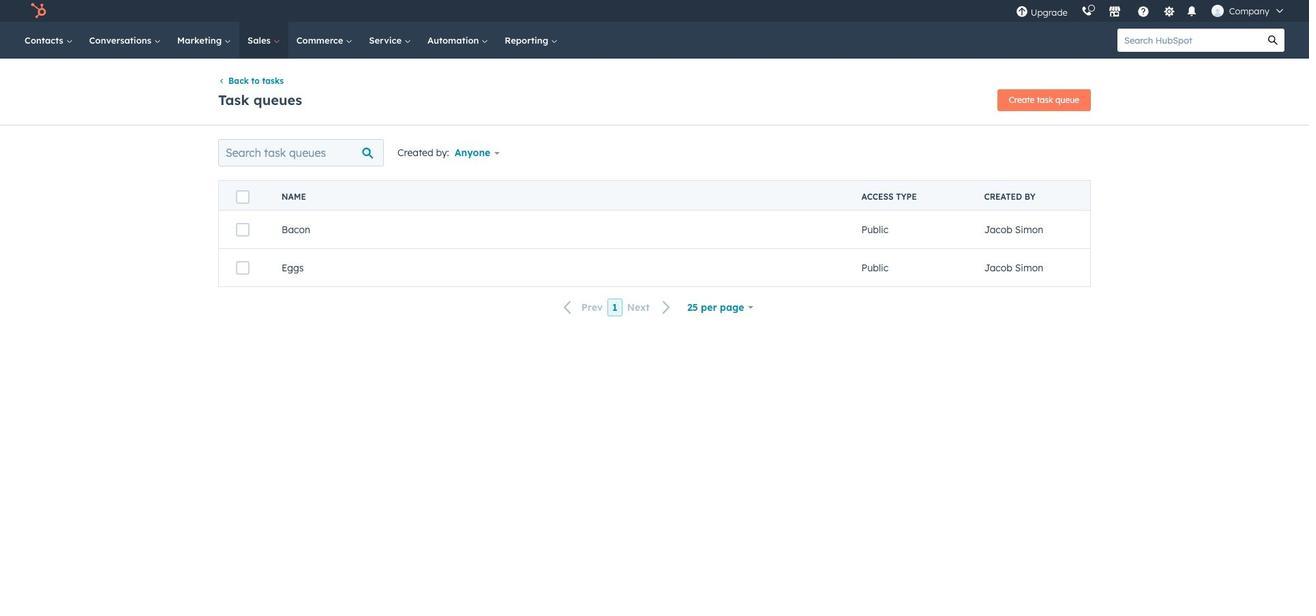 Task type: describe. For each thing, give the bounding box(es) containing it.
Search task queues search field
[[218, 139, 384, 167]]

pagination navigation
[[556, 298, 679, 317]]

Search HubSpot search field
[[1118, 29, 1262, 52]]



Task type: locate. For each thing, give the bounding box(es) containing it.
marketplaces image
[[1109, 6, 1121, 18]]

jacob simon image
[[1212, 5, 1224, 17]]

menu
[[1009, 0, 1293, 22]]

banner
[[218, 86, 1092, 111]]



Task type: vqa. For each thing, say whether or not it's contained in the screenshot.
the "settings" link
no



